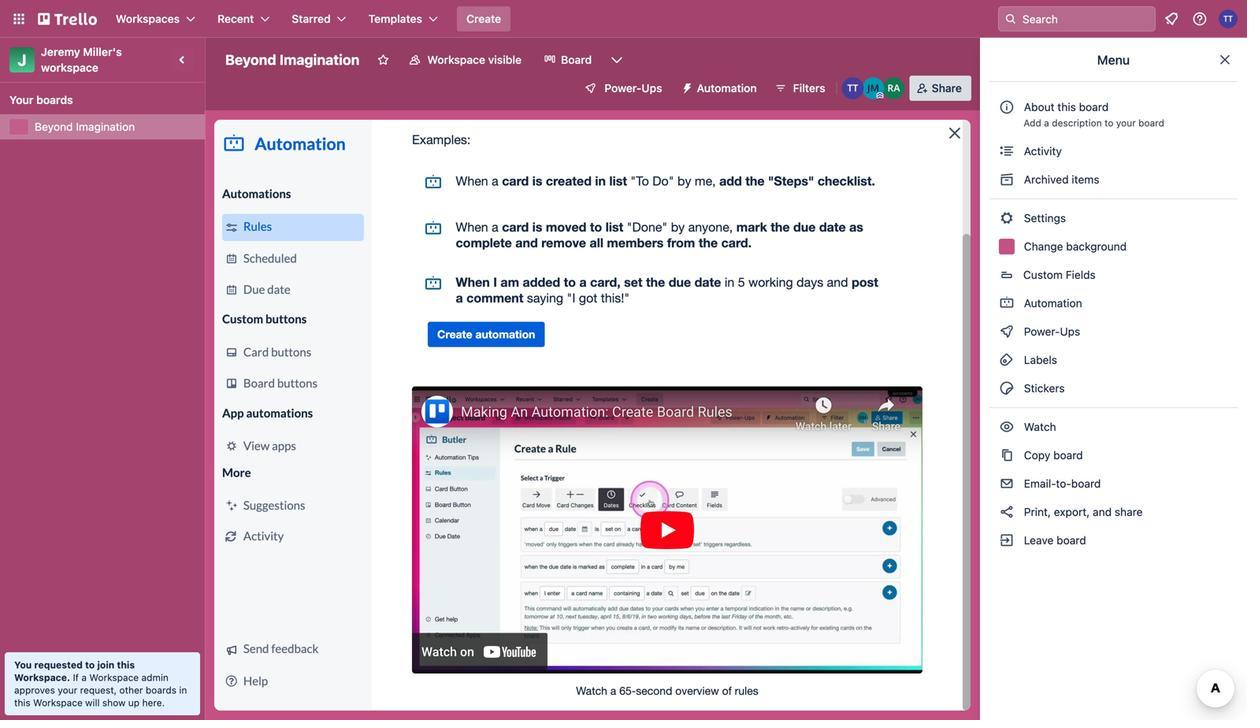 Task type: vqa. For each thing, say whether or not it's contained in the screenshot.
blog
no



Task type: locate. For each thing, give the bounding box(es) containing it.
this down approves
[[14, 698, 30, 709]]

workspace visible button
[[399, 47, 531, 73]]

beyond imagination inside text box
[[225, 51, 360, 68]]

your
[[1117, 117, 1136, 128], [58, 685, 77, 696]]

1 horizontal spatial workspace
[[89, 672, 139, 683]]

power-ups inside button
[[605, 82, 663, 95]]

labels link
[[990, 348, 1238, 373]]

settings
[[1022, 212, 1067, 225]]

0 horizontal spatial power-
[[605, 82, 642, 95]]

ups left automation button
[[642, 82, 663, 95]]

board down export,
[[1057, 534, 1087, 547]]

imagination
[[280, 51, 360, 68], [76, 120, 135, 133]]

0 vertical spatial boards
[[36, 93, 73, 106]]

this inside about this board add a description to your board
[[1058, 100, 1077, 114]]

j
[[18, 50, 27, 69]]

0 vertical spatial ups
[[642, 82, 663, 95]]

visible
[[488, 53, 522, 66]]

automation
[[697, 82, 757, 95], [1022, 297, 1083, 310]]

sm image inside copy board link
[[999, 448, 1015, 463]]

1 horizontal spatial to
[[1105, 117, 1114, 128]]

print, export, and share link
[[990, 500, 1238, 525]]

a
[[1045, 117, 1050, 128], [81, 672, 87, 683]]

share
[[1115, 506, 1143, 519]]

1 vertical spatial boards
[[146, 685, 177, 696]]

stickers
[[1022, 382, 1065, 395]]

copy
[[1024, 449, 1051, 462]]

power-ups button
[[573, 76, 672, 101]]

3 sm image from the top
[[999, 210, 1015, 226]]

up
[[128, 698, 140, 709]]

other
[[119, 685, 143, 696]]

7 sm image from the top
[[999, 476, 1015, 492]]

power-
[[605, 82, 642, 95], [1024, 325, 1061, 338]]

0 horizontal spatial imagination
[[76, 120, 135, 133]]

1 horizontal spatial ups
[[1061, 325, 1081, 338]]

1 vertical spatial imagination
[[76, 120, 135, 133]]

0 notifications image
[[1163, 9, 1182, 28]]

to
[[1105, 117, 1114, 128], [85, 660, 95, 671]]

0 vertical spatial power-ups
[[605, 82, 663, 95]]

beyond down recent popup button
[[225, 51, 276, 68]]

stickers link
[[990, 376, 1238, 401]]

1 horizontal spatial beyond imagination
[[225, 51, 360, 68]]

sm image for power-ups
[[999, 324, 1015, 340]]

power-ups down customize views image
[[605, 82, 663, 95]]

1 horizontal spatial your
[[1117, 117, 1136, 128]]

sm image inside activity link
[[999, 143, 1015, 159]]

1 horizontal spatial a
[[1045, 117, 1050, 128]]

1 horizontal spatial power-ups
[[1022, 325, 1084, 338]]

sm image for settings
[[999, 210, 1015, 226]]

copy board link
[[990, 443, 1238, 468]]

sm image inside automation button
[[675, 76, 697, 98]]

automation left filters button
[[697, 82, 757, 95]]

requested
[[34, 660, 83, 671]]

beyond
[[225, 51, 276, 68], [35, 120, 73, 133]]

automation down custom fields
[[1022, 297, 1083, 310]]

board
[[561, 53, 592, 66]]

recent button
[[208, 6, 279, 32]]

0 horizontal spatial automation
[[697, 82, 757, 95]]

starred button
[[282, 6, 356, 32]]

you requested to join this workspace.
[[14, 660, 135, 683]]

boards down admin in the left bottom of the page
[[146, 685, 177, 696]]

back to home image
[[38, 6, 97, 32]]

power-ups
[[605, 82, 663, 95], [1022, 325, 1084, 338]]

0 vertical spatial beyond imagination
[[225, 51, 360, 68]]

leave board link
[[990, 528, 1238, 553]]

0 vertical spatial automation
[[697, 82, 757, 95]]

beyond down your boards
[[35, 120, 73, 133]]

sm image inside leave board link
[[999, 533, 1015, 549]]

terry turtle (terryturtle) image
[[842, 77, 864, 99]]

boards
[[36, 93, 73, 106], [146, 685, 177, 696]]

board up print, export, and share
[[1072, 477, 1101, 490]]

0 horizontal spatial beyond
[[35, 120, 73, 133]]

sm image
[[999, 143, 1015, 159], [999, 172, 1015, 188], [999, 210, 1015, 226], [999, 324, 1015, 340], [999, 352, 1015, 368], [999, 419, 1015, 435], [999, 476, 1015, 492], [999, 504, 1015, 520], [999, 533, 1015, 549]]

board up description
[[1080, 100, 1109, 114]]

change background link
[[990, 234, 1238, 259]]

this member is an admin of this board. image
[[877, 92, 884, 99]]

1 vertical spatial beyond
[[35, 120, 73, 133]]

menu
[[1098, 52, 1130, 67]]

6 sm image from the top
[[999, 419, 1015, 435]]

your
[[9, 93, 33, 106]]

0 horizontal spatial ups
[[642, 82, 663, 95]]

0 horizontal spatial boards
[[36, 93, 73, 106]]

0 vertical spatial this
[[1058, 100, 1077, 114]]

ruby anderson (rubyanderson7) image
[[883, 77, 905, 99]]

workspace
[[428, 53, 486, 66], [89, 672, 139, 683], [33, 698, 83, 709]]

0 vertical spatial a
[[1045, 117, 1050, 128]]

5 sm image from the top
[[999, 352, 1015, 368]]

workspace down approves
[[33, 698, 83, 709]]

power-ups link
[[990, 319, 1238, 344]]

sm image
[[675, 76, 697, 98], [999, 296, 1015, 311], [999, 381, 1015, 396], [999, 448, 1015, 463]]

1 vertical spatial this
[[117, 660, 135, 671]]

beyond imagination down your boards with 1 items element
[[35, 120, 135, 133]]

jeremy
[[41, 45, 80, 58]]

board inside leave board link
[[1057, 534, 1087, 547]]

4 sm image from the top
[[999, 324, 1015, 340]]

automation inside button
[[697, 82, 757, 95]]

board
[[1080, 100, 1109, 114], [1139, 117, 1165, 128], [1054, 449, 1084, 462], [1072, 477, 1101, 490], [1057, 534, 1087, 547]]

0 horizontal spatial workspace
[[33, 698, 83, 709]]

custom fields
[[1024, 268, 1096, 281]]

beyond imagination link
[[35, 119, 195, 135]]

2 horizontal spatial this
[[1058, 100, 1077, 114]]

activity link
[[990, 139, 1238, 164]]

copy board
[[1022, 449, 1084, 462]]

1 horizontal spatial this
[[117, 660, 135, 671]]

sm image inside settings link
[[999, 210, 1015, 226]]

print, export, and share
[[1022, 506, 1143, 519]]

search image
[[1005, 13, 1018, 25]]

this inside the if a workspace admin approves your request, other boards in this workspace will show up here.
[[14, 698, 30, 709]]

0 vertical spatial workspace
[[428, 53, 486, 66]]

0 horizontal spatial power-ups
[[605, 82, 663, 95]]

0 horizontal spatial this
[[14, 698, 30, 709]]

jeremy miller (jeremymiller198) image
[[863, 77, 885, 99]]

starred
[[292, 12, 331, 25]]

background
[[1067, 240, 1127, 253]]

if a workspace admin approves your request, other boards in this workspace will show up here.
[[14, 672, 187, 709]]

templates
[[369, 12, 422, 25]]

sm image inside labels link
[[999, 352, 1015, 368]]

your down if
[[58, 685, 77, 696]]

0 vertical spatial power-
[[605, 82, 642, 95]]

approves
[[14, 685, 55, 696]]

workspace left the visible
[[428, 53, 486, 66]]

8 sm image from the top
[[999, 504, 1015, 520]]

boards right the your
[[36, 93, 73, 106]]

print,
[[1024, 506, 1051, 519]]

sm image inside automation link
[[999, 296, 1015, 311]]

power-ups up labels
[[1022, 325, 1084, 338]]

request,
[[80, 685, 117, 696]]

your inside the if a workspace admin approves your request, other boards in this workspace will show up here.
[[58, 685, 77, 696]]

sm image inside power-ups link
[[999, 324, 1015, 340]]

2 horizontal spatial workspace
[[428, 53, 486, 66]]

imagination down starred dropdown button
[[280, 51, 360, 68]]

0 vertical spatial your
[[1117, 117, 1136, 128]]

0 horizontal spatial to
[[85, 660, 95, 671]]

export,
[[1054, 506, 1090, 519]]

show
[[102, 698, 126, 709]]

0 vertical spatial imagination
[[280, 51, 360, 68]]

1 vertical spatial power-ups
[[1022, 325, 1084, 338]]

1 vertical spatial automation
[[1022, 297, 1083, 310]]

2 vertical spatial this
[[14, 698, 30, 709]]

1 horizontal spatial automation
[[1022, 297, 1083, 310]]

sm image inside print, export, and share link
[[999, 504, 1015, 520]]

1 vertical spatial ups
[[1061, 325, 1081, 338]]

1 sm image from the top
[[999, 143, 1015, 159]]

ups
[[642, 82, 663, 95], [1061, 325, 1081, 338]]

0 vertical spatial to
[[1105, 117, 1114, 128]]

1 vertical spatial to
[[85, 660, 95, 671]]

about
[[1024, 100, 1055, 114]]

sm image for print, export, and share
[[999, 504, 1015, 520]]

0 vertical spatial beyond
[[225, 51, 276, 68]]

0 horizontal spatial a
[[81, 672, 87, 683]]

beyond imagination down starred
[[225, 51, 360, 68]]

a right if
[[81, 672, 87, 683]]

imagination down your boards with 1 items element
[[76, 120, 135, 133]]

templates button
[[359, 6, 448, 32]]

this up description
[[1058, 100, 1077, 114]]

a right add
[[1045, 117, 1050, 128]]

you
[[14, 660, 32, 671]]

beyond inside text box
[[225, 51, 276, 68]]

sm image inside email-to-board link
[[999, 476, 1015, 492]]

1 horizontal spatial power-
[[1024, 325, 1061, 338]]

1 vertical spatial your
[[58, 685, 77, 696]]

activity
[[1022, 145, 1062, 158]]

filters
[[794, 82, 826, 95]]

admin
[[142, 672, 169, 683]]

beyond imagination
[[225, 51, 360, 68], [35, 120, 135, 133]]

change background
[[1022, 240, 1127, 253]]

sm image inside the watch 'link'
[[999, 419, 1015, 435]]

to left join at the bottom
[[85, 660, 95, 671]]

sm image inside stickers link
[[999, 381, 1015, 396]]

1 horizontal spatial boards
[[146, 685, 177, 696]]

sm image for leave board
[[999, 533, 1015, 549]]

board up to-
[[1054, 449, 1084, 462]]

archived items
[[1022, 173, 1100, 186]]

ups down automation link
[[1061, 325, 1081, 338]]

sm image inside archived items 'link'
[[999, 172, 1015, 188]]

your boards
[[9, 93, 73, 106]]

your up activity link at right top
[[1117, 117, 1136, 128]]

to up activity link at right top
[[1105, 117, 1114, 128]]

Board name text field
[[218, 47, 368, 73]]

2 sm image from the top
[[999, 172, 1015, 188]]

9 sm image from the top
[[999, 533, 1015, 549]]

board inside copy board link
[[1054, 449, 1084, 462]]

1 vertical spatial power-
[[1024, 325, 1061, 338]]

workspace navigation collapse icon image
[[172, 49, 194, 71]]

power- inside button
[[605, 82, 642, 95]]

0 horizontal spatial beyond imagination
[[35, 120, 135, 133]]

this right join at the bottom
[[117, 660, 135, 671]]

sm image for copy board
[[999, 448, 1015, 463]]

1 horizontal spatial imagination
[[280, 51, 360, 68]]

workspace down join at the bottom
[[89, 672, 139, 683]]

1 horizontal spatial beyond
[[225, 51, 276, 68]]

sm image for stickers
[[999, 381, 1015, 396]]

power- down customize views image
[[605, 82, 642, 95]]

this
[[1058, 100, 1077, 114], [117, 660, 135, 671], [14, 698, 30, 709]]

power- up labels
[[1024, 325, 1061, 338]]

0 horizontal spatial your
[[58, 685, 77, 696]]

leave
[[1024, 534, 1054, 547]]

1 vertical spatial a
[[81, 672, 87, 683]]

create
[[467, 12, 501, 25]]

automation button
[[675, 76, 767, 101]]

ups inside button
[[642, 82, 663, 95]]



Task type: describe. For each thing, give the bounding box(es) containing it.
email-
[[1024, 477, 1057, 490]]

share
[[932, 82, 962, 95]]

in
[[179, 685, 187, 696]]

1 vertical spatial beyond imagination
[[35, 120, 135, 133]]

star or unstar board image
[[377, 54, 390, 66]]

email-to-board link
[[990, 471, 1238, 497]]

imagination inside text box
[[280, 51, 360, 68]]

add
[[1024, 117, 1042, 128]]

your boards with 1 items element
[[9, 91, 188, 110]]

miller's
[[83, 45, 122, 58]]

watch
[[1022, 421, 1060, 434]]

to inside about this board add a description to your board
[[1105, 117, 1114, 128]]

2 vertical spatial workspace
[[33, 698, 83, 709]]

terry turtle (terryturtle) image
[[1219, 9, 1238, 28]]

workspace.
[[14, 672, 70, 683]]

board up activity link at right top
[[1139, 117, 1165, 128]]

workspace inside workspace visible button
[[428, 53, 486, 66]]

share button
[[910, 76, 972, 101]]

open information menu image
[[1193, 11, 1208, 27]]

sm image for watch
[[999, 419, 1015, 435]]

workspaces
[[116, 12, 180, 25]]

labels
[[1022, 354, 1058, 367]]

description
[[1052, 117, 1102, 128]]

watch link
[[990, 415, 1238, 440]]

a inside the if a workspace admin approves your request, other boards in this workspace will show up here.
[[81, 672, 87, 683]]

Search field
[[1018, 7, 1156, 31]]

primary element
[[0, 0, 1248, 38]]

filters button
[[770, 76, 831, 101]]

fields
[[1066, 268, 1096, 281]]

items
[[1072, 173, 1100, 186]]

automation link
[[990, 291, 1238, 316]]

sm image for email-to-board
[[999, 476, 1015, 492]]

jeremy miller's workspace
[[41, 45, 125, 74]]

about this board add a description to your board
[[1024, 100, 1165, 128]]

here.
[[142, 698, 165, 709]]

a inside about this board add a description to your board
[[1045, 117, 1050, 128]]

leave board
[[1022, 534, 1087, 547]]

customize views image
[[609, 52, 625, 68]]

workspace
[[41, 61, 99, 74]]

custom
[[1024, 268, 1063, 281]]

sm image for activity
[[999, 143, 1015, 159]]

sm image for automation
[[999, 296, 1015, 311]]

boards inside the if a workspace admin approves your request, other boards in this workspace will show up here.
[[146, 685, 177, 696]]

join
[[97, 660, 115, 671]]

if
[[73, 672, 79, 683]]

board inside email-to-board link
[[1072, 477, 1101, 490]]

workspace visible
[[428, 53, 522, 66]]

create button
[[457, 6, 511, 32]]

and
[[1093, 506, 1112, 519]]

sm image for archived items
[[999, 172, 1015, 188]]

your inside about this board add a description to your board
[[1117, 117, 1136, 128]]

this inside you requested to join this workspace.
[[117, 660, 135, 671]]

1 vertical spatial workspace
[[89, 672, 139, 683]]

change
[[1024, 240, 1064, 253]]

sm image for labels
[[999, 352, 1015, 368]]

to-
[[1057, 477, 1072, 490]]

recent
[[218, 12, 254, 25]]

custom fields button
[[990, 262, 1238, 288]]

archived items link
[[990, 167, 1238, 192]]

settings link
[[990, 206, 1238, 231]]

archived
[[1024, 173, 1069, 186]]

to inside you requested to join this workspace.
[[85, 660, 95, 671]]

will
[[85, 698, 100, 709]]

email-to-board
[[1022, 477, 1101, 490]]

board link
[[534, 47, 602, 73]]

workspaces button
[[106, 6, 205, 32]]



